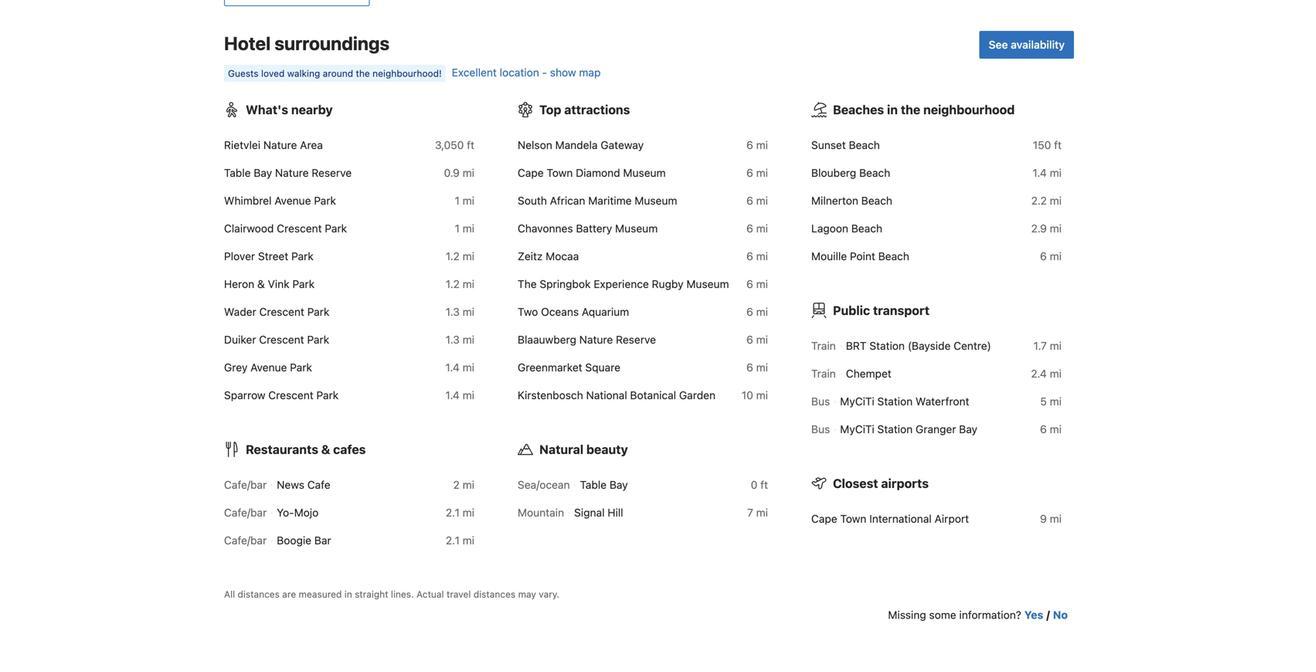 Task type: locate. For each thing, give the bounding box(es) containing it.
park down wader crescent park in the left of the page
[[307, 334, 329, 346]]

table bay
[[580, 479, 628, 492]]

0 horizontal spatial distances
[[238, 590, 280, 600]]

park for clairwood crescent park
[[325, 222, 347, 235]]

distances right all
[[238, 590, 280, 600]]

1 1.3 mi from the top
[[446, 306, 475, 318]]

& for restaurants
[[321, 442, 330, 457]]

mi for greenmarket square
[[757, 361, 768, 374]]

beach up milnerton beach
[[860, 167, 891, 179]]

bay
[[254, 167, 272, 179], [959, 423, 978, 436], [610, 479, 628, 492]]

yes
[[1025, 609, 1044, 622]]

crescent down grey avenue park
[[269, 389, 314, 402]]

6 for two oceans aquarium
[[747, 306, 754, 318]]

town up african
[[547, 167, 573, 179]]

sunset beach
[[812, 139, 880, 151]]

table down the rietvlei
[[224, 167, 251, 179]]

2 vertical spatial 1.4 mi
[[446, 389, 475, 402]]

7 mi
[[748, 507, 768, 519]]

6 for the springbok experience rugby museum
[[747, 278, 754, 291]]

park up 'restaurants & cafes'
[[317, 389, 339, 402]]

mi for duiker crescent park
[[463, 334, 475, 346]]

1.3 for wader crescent park
[[446, 306, 460, 318]]

mi for plover street park
[[463, 250, 475, 263]]

cafe/bar for boogie bar
[[224, 534, 267, 547]]

1 vertical spatial 1.4 mi
[[446, 361, 475, 374]]

0 vertical spatial cape
[[518, 167, 544, 179]]

beach for lagoon beach
[[852, 222, 883, 235]]

6 mi for nelson mandela gateway
[[747, 139, 768, 151]]

chempet
[[846, 368, 892, 380]]

crescent
[[277, 222, 322, 235], [259, 306, 305, 318], [259, 334, 304, 346], [269, 389, 314, 402]]

rietvlei nature area
[[224, 139, 323, 151]]

1.4 for sparrow crescent park
[[446, 389, 460, 402]]

2 1 mi from the top
[[455, 222, 475, 235]]

the springbok experience rugby museum
[[518, 278, 729, 291]]

aquarium
[[582, 306, 629, 318]]

reserve down area on the left
[[312, 167, 352, 179]]

museum right rugby
[[687, 278, 729, 291]]

0 vertical spatial 1.4 mi
[[1033, 167, 1062, 179]]

ft right the 3,050
[[467, 139, 475, 151]]

10 mi
[[742, 389, 768, 402]]

beach down blouberg beach
[[862, 194, 893, 207]]

mi for lagoon beach
[[1050, 222, 1062, 235]]

1.3 mi
[[446, 306, 475, 318], [446, 334, 475, 346]]

bar
[[314, 534, 331, 547]]

2 1.2 mi from the top
[[446, 278, 475, 291]]

1 horizontal spatial &
[[321, 442, 330, 457]]

1 1 from the top
[[455, 194, 460, 207]]

1 vertical spatial 1
[[455, 222, 460, 235]]

0 vertical spatial in
[[887, 102, 898, 117]]

1.4 mi for grey avenue park
[[446, 361, 475, 374]]

station down myciti station waterfront
[[878, 423, 913, 436]]

6 mi for two oceans aquarium
[[747, 306, 768, 318]]

in right beaches
[[887, 102, 898, 117]]

2 vertical spatial bay
[[610, 479, 628, 492]]

myciti station granger bay
[[840, 423, 978, 436]]

vink
[[268, 278, 290, 291]]

2.1 down 2
[[446, 507, 460, 519]]

1 vertical spatial 1.2 mi
[[446, 278, 475, 291]]

bay for table bay
[[610, 479, 628, 492]]

1 bus from the top
[[812, 395, 830, 408]]

what's nearby
[[246, 102, 333, 117]]

crescent down vink
[[259, 306, 305, 318]]

1 1.2 mi from the top
[[446, 250, 475, 263]]

show
[[550, 66, 576, 79]]

rietvlei
[[224, 139, 261, 151]]

international
[[870, 513, 932, 526]]

1 vertical spatial bus
[[812, 423, 830, 436]]

square
[[586, 361, 621, 374]]

0 vertical spatial bus
[[812, 395, 830, 408]]

kirstenbosch
[[518, 389, 583, 402]]

&
[[257, 278, 265, 291], [321, 442, 330, 457]]

0 vertical spatial 1.2
[[446, 250, 460, 263]]

crescent for clairwood
[[277, 222, 322, 235]]

nature up square
[[580, 334, 613, 346]]

0 vertical spatial 1.3
[[446, 306, 460, 318]]

table
[[224, 167, 251, 179], [580, 479, 607, 492]]

2 cafe/bar from the top
[[224, 507, 267, 519]]

0 vertical spatial cafe/bar
[[224, 479, 267, 492]]

6 for mouille point beach
[[1041, 250, 1047, 263]]

6 for chavonnes battery museum
[[747, 222, 754, 235]]

yo-
[[277, 507, 294, 519]]

1 mi for clairwood crescent park
[[455, 222, 475, 235]]

missing
[[888, 609, 927, 622]]

1.2 mi left zeitz
[[446, 250, 475, 263]]

brt
[[846, 340, 867, 352]]

battery
[[576, 222, 612, 235]]

0 vertical spatial avenue
[[275, 194, 311, 207]]

2 horizontal spatial bay
[[959, 423, 978, 436]]

nature up table bay nature reserve
[[263, 139, 297, 151]]

2 myciti from the top
[[840, 423, 875, 436]]

ft for what's nearby
[[467, 139, 475, 151]]

2 train from the top
[[812, 368, 836, 380]]

1 vertical spatial &
[[321, 442, 330, 457]]

1 vertical spatial 1.3 mi
[[446, 334, 475, 346]]

2 2.1 from the top
[[446, 534, 460, 547]]

bay down rietvlei nature area at the left top of the page
[[254, 167, 272, 179]]

1 vertical spatial 2.1 mi
[[446, 534, 475, 547]]

1 vertical spatial station
[[878, 395, 913, 408]]

mi for sparrow crescent park
[[463, 389, 475, 402]]

bay for table bay nature reserve
[[254, 167, 272, 179]]

natural beauty
[[540, 442, 628, 457]]

cape for closest
[[812, 513, 838, 526]]

1 2.1 mi from the top
[[446, 507, 475, 519]]

clairwood
[[224, 222, 274, 235]]

6 for greenmarket square
[[747, 361, 754, 374]]

0 horizontal spatial cape
[[518, 167, 544, 179]]

myciti for myciti station waterfront
[[840, 395, 875, 408]]

1 2.1 from the top
[[446, 507, 460, 519]]

table up signal
[[580, 479, 607, 492]]

0 vertical spatial 1.2 mi
[[446, 250, 475, 263]]

mi for grey avenue park
[[463, 361, 475, 374]]

sparrow
[[224, 389, 266, 402]]

natural
[[540, 442, 584, 457]]

1 horizontal spatial ft
[[761, 479, 768, 492]]

1 vertical spatial 2.1
[[446, 534, 460, 547]]

crescent down the whimbrel avenue park
[[277, 222, 322, 235]]

1 horizontal spatial bay
[[610, 479, 628, 492]]

1 vertical spatial cafe/bar
[[224, 507, 267, 519]]

2 1.2 from the top
[[446, 278, 460, 291]]

hill
[[608, 507, 624, 519]]

beach up blouberg beach
[[849, 139, 880, 151]]

0 horizontal spatial town
[[547, 167, 573, 179]]

train left chempet on the bottom of the page
[[812, 368, 836, 380]]

0 vertical spatial 2.1
[[446, 507, 460, 519]]

0 vertical spatial 1 mi
[[455, 194, 475, 207]]

train
[[812, 340, 836, 352], [812, 368, 836, 380]]

1 1.2 from the top
[[446, 250, 460, 263]]

cafe/bar
[[224, 479, 267, 492], [224, 507, 267, 519], [224, 534, 267, 547]]

2.1 for mojo
[[446, 507, 460, 519]]

2 vertical spatial station
[[878, 423, 913, 436]]

1.2 mi left the
[[446, 278, 475, 291]]

0 vertical spatial station
[[870, 340, 905, 352]]

& left vink
[[257, 278, 265, 291]]

2 vertical spatial cafe/bar
[[224, 534, 267, 547]]

9 mi
[[1041, 513, 1062, 526]]

boogie
[[277, 534, 312, 547]]

1 myciti from the top
[[840, 395, 875, 408]]

0 vertical spatial &
[[257, 278, 265, 291]]

0 vertical spatial 2.1 mi
[[446, 507, 475, 519]]

3 cafe/bar from the top
[[224, 534, 267, 547]]

in
[[887, 102, 898, 117], [345, 590, 352, 600]]

& left cafes
[[321, 442, 330, 457]]

1 distances from the left
[[238, 590, 280, 600]]

1 vertical spatial train
[[812, 368, 836, 380]]

1.3 for duiker crescent park
[[446, 334, 460, 346]]

1.7 mi
[[1034, 340, 1062, 352]]

2.9
[[1032, 222, 1047, 235]]

cape up south
[[518, 167, 544, 179]]

crescent for wader
[[259, 306, 305, 318]]

park for wader crescent park
[[307, 306, 330, 318]]

0 horizontal spatial &
[[257, 278, 265, 291]]

0 vertical spatial 1
[[455, 194, 460, 207]]

beaches
[[833, 102, 884, 117]]

cafe/bar left boogie
[[224, 534, 267, 547]]

chavonnes
[[518, 222, 573, 235]]

park down table bay nature reserve
[[314, 194, 336, 207]]

0 vertical spatial the
[[356, 68, 370, 79]]

& for heron
[[257, 278, 265, 291]]

guests
[[228, 68, 259, 79]]

2 1.3 from the top
[[446, 334, 460, 346]]

1 vertical spatial 1.2
[[446, 278, 460, 291]]

6 mi for mouille point beach
[[1041, 250, 1062, 263]]

cape down closest
[[812, 513, 838, 526]]

1 vertical spatial cape
[[812, 513, 838, 526]]

1 vertical spatial 1.3
[[446, 334, 460, 346]]

0 vertical spatial table
[[224, 167, 251, 179]]

station
[[870, 340, 905, 352], [878, 395, 913, 408], [878, 423, 913, 436]]

vary.
[[539, 590, 560, 600]]

myciti up closest
[[840, 423, 875, 436]]

ft for natural beauty
[[761, 479, 768, 492]]

1 1.3 from the top
[[446, 306, 460, 318]]

0 vertical spatial 1.3 mi
[[446, 306, 475, 318]]

boogie bar
[[277, 534, 331, 547]]

2 1 from the top
[[455, 222, 460, 235]]

attractions
[[564, 102, 630, 117]]

hotel surroundings
[[224, 32, 390, 54]]

station up the myciti station granger bay
[[878, 395, 913, 408]]

0 vertical spatial reserve
[[312, 167, 352, 179]]

1 horizontal spatial cape
[[812, 513, 838, 526]]

in left straight
[[345, 590, 352, 600]]

0 horizontal spatial bay
[[254, 167, 272, 179]]

park up sparrow crescent park
[[290, 361, 312, 374]]

7
[[748, 507, 754, 519]]

town down closest
[[841, 513, 867, 526]]

2.1 mi for yo-mojo
[[446, 507, 475, 519]]

1 1 mi from the top
[[455, 194, 475, 207]]

cafe/bar left news at the bottom left of the page
[[224, 479, 267, 492]]

distances left the may
[[474, 590, 516, 600]]

crescent down wader crescent park in the left of the page
[[259, 334, 304, 346]]

museum down maritime
[[615, 222, 658, 235]]

yo-mojo
[[277, 507, 319, 519]]

2 1.3 mi from the top
[[446, 334, 475, 346]]

1 horizontal spatial table
[[580, 479, 607, 492]]

mi for zeitz mocaa
[[757, 250, 768, 263]]

travel
[[447, 590, 471, 600]]

1 horizontal spatial reserve
[[616, 334, 656, 346]]

plover
[[224, 250, 255, 263]]

avenue down table bay nature reserve
[[275, 194, 311, 207]]

museum down gateway
[[623, 167, 666, 179]]

2 vertical spatial 1.4
[[446, 389, 460, 402]]

the
[[356, 68, 370, 79], [901, 102, 921, 117]]

1 vertical spatial table
[[580, 479, 607, 492]]

0 vertical spatial nature
[[263, 139, 297, 151]]

mountain
[[518, 507, 564, 519]]

1 vertical spatial in
[[345, 590, 352, 600]]

1 cafe/bar from the top
[[224, 479, 267, 492]]

beauty
[[587, 442, 628, 457]]

1 horizontal spatial the
[[901, 102, 921, 117]]

lagoon
[[812, 222, 849, 235]]

0 horizontal spatial reserve
[[312, 167, 352, 179]]

2 bus from the top
[[812, 423, 830, 436]]

mi for blouberg beach
[[1050, 167, 1062, 179]]

6 for south african maritime museum
[[747, 194, 754, 207]]

cape town diamond museum
[[518, 167, 666, 179]]

6 mi for greenmarket square
[[747, 361, 768, 374]]

plover street park
[[224, 250, 314, 263]]

mi for nelson mandela gateway
[[757, 139, 768, 151]]

mi for whimbrel avenue park
[[463, 194, 475, 207]]

0.9 mi
[[444, 167, 475, 179]]

myciti down chempet on the bottom of the page
[[840, 395, 875, 408]]

0 vertical spatial train
[[812, 340, 836, 352]]

park down the whimbrel avenue park
[[325, 222, 347, 235]]

1 vertical spatial myciti
[[840, 423, 875, 436]]

2.1 mi down 2
[[446, 507, 475, 519]]

mi for clairwood crescent park
[[463, 222, 475, 235]]

the right around
[[356, 68, 370, 79]]

0 vertical spatial town
[[547, 167, 573, 179]]

bay right granger
[[959, 423, 978, 436]]

1 vertical spatial avenue
[[251, 361, 287, 374]]

0 horizontal spatial in
[[345, 590, 352, 600]]

0
[[751, 479, 758, 492]]

park up the duiker crescent park
[[307, 306, 330, 318]]

nearby
[[291, 102, 333, 117]]

0 horizontal spatial the
[[356, 68, 370, 79]]

1 vertical spatial town
[[841, 513, 867, 526]]

2.1 up the travel at the bottom left of the page
[[446, 534, 460, 547]]

2.1 mi up the travel at the bottom left of the page
[[446, 534, 475, 547]]

surroundings
[[275, 32, 390, 54]]

nature up the whimbrel avenue park
[[275, 167, 309, 179]]

some
[[930, 609, 957, 622]]

station for granger
[[878, 423, 913, 436]]

0 horizontal spatial table
[[224, 167, 251, 179]]

2.4
[[1031, 368, 1047, 380]]

2.9 mi
[[1032, 222, 1062, 235]]

150
[[1033, 139, 1052, 151]]

5
[[1041, 395, 1047, 408]]

0 vertical spatial bay
[[254, 167, 272, 179]]

0 horizontal spatial ft
[[467, 139, 475, 151]]

0 vertical spatial myciti
[[840, 395, 875, 408]]

reserve down aquarium
[[616, 334, 656, 346]]

park right street
[[291, 250, 314, 263]]

myciti
[[840, 395, 875, 408], [840, 423, 875, 436]]

museum right maritime
[[635, 194, 678, 207]]

ft right '0'
[[761, 479, 768, 492]]

cafe/bar left yo-
[[224, 507, 267, 519]]

6 mi for south african maritime museum
[[747, 194, 768, 207]]

see availability button
[[980, 31, 1074, 59]]

train left brt
[[812, 340, 836, 352]]

station right brt
[[870, 340, 905, 352]]

cape
[[518, 167, 544, 179], [812, 513, 838, 526]]

museum
[[623, 167, 666, 179], [635, 194, 678, 207], [615, 222, 658, 235], [687, 278, 729, 291]]

1 vertical spatial 1.4
[[446, 361, 460, 374]]

the right beaches
[[901, 102, 921, 117]]

grey avenue park
[[224, 361, 312, 374]]

signal
[[574, 507, 605, 519]]

2.1 mi for boogie bar
[[446, 534, 475, 547]]

granger
[[916, 423, 957, 436]]

6 mi
[[747, 139, 768, 151], [747, 167, 768, 179], [747, 194, 768, 207], [747, 222, 768, 235], [747, 250, 768, 263], [1041, 250, 1062, 263], [747, 278, 768, 291], [747, 306, 768, 318], [747, 334, 768, 346], [747, 361, 768, 374], [1041, 423, 1062, 436]]

1 horizontal spatial distances
[[474, 590, 516, 600]]

3,050
[[435, 139, 464, 151]]

1 train from the top
[[812, 340, 836, 352]]

train for chempet
[[812, 368, 836, 380]]

1.2 mi for plover street park
[[446, 250, 475, 263]]

nelson mandela gateway
[[518, 139, 644, 151]]

/
[[1047, 609, 1050, 622]]

0 ft
[[751, 479, 768, 492]]

ft right "150"
[[1055, 139, 1062, 151]]

mi for cape town international airport
[[1050, 513, 1062, 526]]

0 vertical spatial 1.4
[[1033, 167, 1047, 179]]

1 horizontal spatial town
[[841, 513, 867, 526]]

2 horizontal spatial ft
[[1055, 139, 1062, 151]]

1 vertical spatial bay
[[959, 423, 978, 436]]

1 vertical spatial 1 mi
[[455, 222, 475, 235]]

beach up point
[[852, 222, 883, 235]]

1.4 mi for blouberg beach
[[1033, 167, 1062, 179]]

mi for mouille point beach
[[1050, 250, 1062, 263]]

bay up hill
[[610, 479, 628, 492]]

2 2.1 mi from the top
[[446, 534, 475, 547]]

2 vertical spatial nature
[[580, 334, 613, 346]]

avenue down the duiker crescent park
[[251, 361, 287, 374]]

1.4 mi
[[1033, 167, 1062, 179], [446, 361, 475, 374], [446, 389, 475, 402]]

crescent for sparrow
[[269, 389, 314, 402]]

transport
[[873, 303, 930, 318]]

springbok
[[540, 278, 591, 291]]

news cafe
[[277, 479, 331, 492]]



Task type: vqa. For each thing, say whether or not it's contained in the screenshot.
Customer
no



Task type: describe. For each thing, give the bounding box(es) containing it.
no
[[1054, 609, 1068, 622]]

town for closest
[[841, 513, 867, 526]]

1 for whimbrel avenue park
[[455, 194, 460, 207]]

location
[[500, 66, 539, 79]]

1.3 mi for duiker crescent park
[[446, 334, 475, 346]]

gateway
[[601, 139, 644, 151]]

1.2 for plover street park
[[446, 250, 460, 263]]

closest
[[833, 477, 879, 491]]

mojo
[[294, 507, 319, 519]]

diamond
[[576, 167, 621, 179]]

train for brt station (bayside centre)
[[812, 340, 836, 352]]

map
[[579, 66, 601, 79]]

6 for zeitz mocaa
[[747, 250, 754, 263]]

mi for blaauwberg nature reserve
[[757, 334, 768, 346]]

nature for rietvlei
[[263, 139, 297, 151]]

6 mi for zeitz mocaa
[[747, 250, 768, 263]]

greenmarket
[[518, 361, 583, 374]]

cape for 6
[[518, 167, 544, 179]]

1 vertical spatial the
[[901, 102, 921, 117]]

park for whimbrel avenue park
[[314, 194, 336, 207]]

area
[[300, 139, 323, 151]]

park for duiker crescent park
[[307, 334, 329, 346]]

mi for kirstenbosch national botanical garden
[[757, 389, 768, 402]]

myciti station waterfront
[[840, 395, 970, 408]]

mouille point beach
[[812, 250, 910, 263]]

1 for clairwood crescent park
[[455, 222, 460, 235]]

beach for blouberg beach
[[860, 167, 891, 179]]

nature for blaauwberg
[[580, 334, 613, 346]]

cafe/bar for news cafe
[[224, 479, 267, 492]]

brt station (bayside centre)
[[846, 340, 992, 352]]

whimbrel avenue park
[[224, 194, 336, 207]]

zeitz mocaa
[[518, 250, 579, 263]]

park for sparrow crescent park
[[317, 389, 339, 402]]

avenue for whimbrel
[[275, 194, 311, 207]]

1 vertical spatial reserve
[[616, 334, 656, 346]]

2
[[453, 479, 460, 492]]

table for table bay nature reserve
[[224, 167, 251, 179]]

kirstenbosch national botanical garden
[[518, 389, 716, 402]]

(bayside
[[908, 340, 951, 352]]

park for grey avenue park
[[290, 361, 312, 374]]

what's
[[246, 102, 288, 117]]

grey
[[224, 361, 248, 374]]

sea/ocean
[[518, 479, 570, 492]]

may
[[518, 590, 536, 600]]

6 for cape town diamond museum
[[747, 167, 754, 179]]

mandela
[[555, 139, 598, 151]]

mi for the springbok experience rugby museum
[[757, 278, 768, 291]]

wader crescent park
[[224, 306, 330, 318]]

1.4 for blouberg beach
[[1033, 167, 1047, 179]]

cafes
[[333, 442, 366, 457]]

milnerton beach
[[812, 194, 893, 207]]

6 mi for blaauwberg nature reserve
[[747, 334, 768, 346]]

mi for heron & vink park
[[463, 278, 475, 291]]

missing some information? yes / no
[[888, 609, 1068, 622]]

1 vertical spatial nature
[[275, 167, 309, 179]]

botanical
[[630, 389, 677, 402]]

park right vink
[[293, 278, 315, 291]]

are
[[282, 590, 296, 600]]

beach for milnerton beach
[[862, 194, 893, 207]]

measured
[[299, 590, 342, 600]]

1 mi for whimbrel avenue park
[[455, 194, 475, 207]]

1.4 mi for sparrow crescent park
[[446, 389, 475, 402]]

mi for milnerton beach
[[1050, 194, 1062, 207]]

crescent for duiker
[[259, 334, 304, 346]]

neighbourhood
[[924, 102, 1015, 117]]

street
[[258, 250, 289, 263]]

2.2
[[1032, 194, 1047, 207]]

south african maritime museum
[[518, 194, 678, 207]]

2.4 mi
[[1031, 368, 1062, 380]]

public
[[833, 303, 870, 318]]

duiker crescent park
[[224, 334, 329, 346]]

6 for nelson mandela gateway
[[747, 139, 754, 151]]

waterfront
[[916, 395, 970, 408]]

bus for myciti station waterfront
[[812, 395, 830, 408]]

oceans
[[541, 306, 579, 318]]

closest airports
[[833, 477, 929, 491]]

6 mi for cape town diamond museum
[[747, 167, 768, 179]]

avenue for grey
[[251, 361, 287, 374]]

mi for cape town diamond museum
[[757, 167, 768, 179]]

1.4 for grey avenue park
[[446, 361, 460, 374]]

the
[[518, 278, 537, 291]]

1.7
[[1034, 340, 1047, 352]]

1.2 for heron & vink park
[[446, 278, 460, 291]]

availability
[[1011, 38, 1065, 51]]

beach right point
[[879, 250, 910, 263]]

10
[[742, 389, 754, 402]]

-
[[542, 66, 547, 79]]

mi for wader crescent park
[[463, 306, 475, 318]]

mi for two oceans aquarium
[[757, 306, 768, 318]]

1.3 mi for wader crescent park
[[446, 306, 475, 318]]

ft for beaches in the neighbourhood
[[1055, 139, 1062, 151]]

blaauwberg nature reserve
[[518, 334, 656, 346]]

table bay nature reserve
[[224, 167, 352, 179]]

6 mi for chavonnes battery museum
[[747, 222, 768, 235]]

station for (bayside
[[870, 340, 905, 352]]

experience
[[594, 278, 649, 291]]

clairwood crescent park
[[224, 222, 347, 235]]

2 mi
[[453, 479, 475, 492]]

beach for sunset beach
[[849, 139, 880, 151]]

mi for chavonnes battery museum
[[757, 222, 768, 235]]

blaauwberg
[[518, 334, 577, 346]]

airports
[[882, 477, 929, 491]]

centre)
[[954, 340, 992, 352]]

excellent
[[452, 66, 497, 79]]

2 distances from the left
[[474, 590, 516, 600]]

mi for table bay nature reserve
[[463, 167, 475, 179]]

mouille
[[812, 250, 847, 263]]

guests loved walking around the neighbourhood!
[[228, 68, 442, 79]]

1.2 mi for heron & vink park
[[446, 278, 475, 291]]

cape town international airport
[[812, 513, 970, 526]]

yes button
[[1025, 608, 1044, 624]]

walking
[[287, 68, 320, 79]]

point
[[850, 250, 876, 263]]

milnerton
[[812, 194, 859, 207]]

top
[[540, 102, 562, 117]]

town for 6
[[547, 167, 573, 179]]

table for table bay
[[580, 479, 607, 492]]

myciti for myciti station granger bay
[[840, 423, 875, 436]]

nelson
[[518, 139, 553, 151]]

2.1 for bar
[[446, 534, 460, 547]]

station for waterfront
[[878, 395, 913, 408]]

mi for south african maritime museum
[[757, 194, 768, 207]]

two
[[518, 306, 538, 318]]

heron & vink park
[[224, 278, 315, 291]]

6 mi for the springbok experience rugby museum
[[747, 278, 768, 291]]

south
[[518, 194, 547, 207]]

information?
[[960, 609, 1022, 622]]

bus for myciti station granger bay
[[812, 423, 830, 436]]

no button
[[1054, 608, 1068, 624]]

hotel
[[224, 32, 271, 54]]

sunset
[[812, 139, 846, 151]]

see availability
[[989, 38, 1065, 51]]

3,050 ft
[[435, 139, 475, 151]]

1 horizontal spatial in
[[887, 102, 898, 117]]

neighbourhood!
[[373, 68, 442, 79]]

maritime
[[588, 194, 632, 207]]

straight
[[355, 590, 388, 600]]

cafe/bar for yo-mojo
[[224, 507, 267, 519]]

6 for blaauwberg nature reserve
[[747, 334, 754, 346]]

top attractions
[[540, 102, 630, 117]]

greenmarket square
[[518, 361, 621, 374]]

9
[[1041, 513, 1047, 526]]



